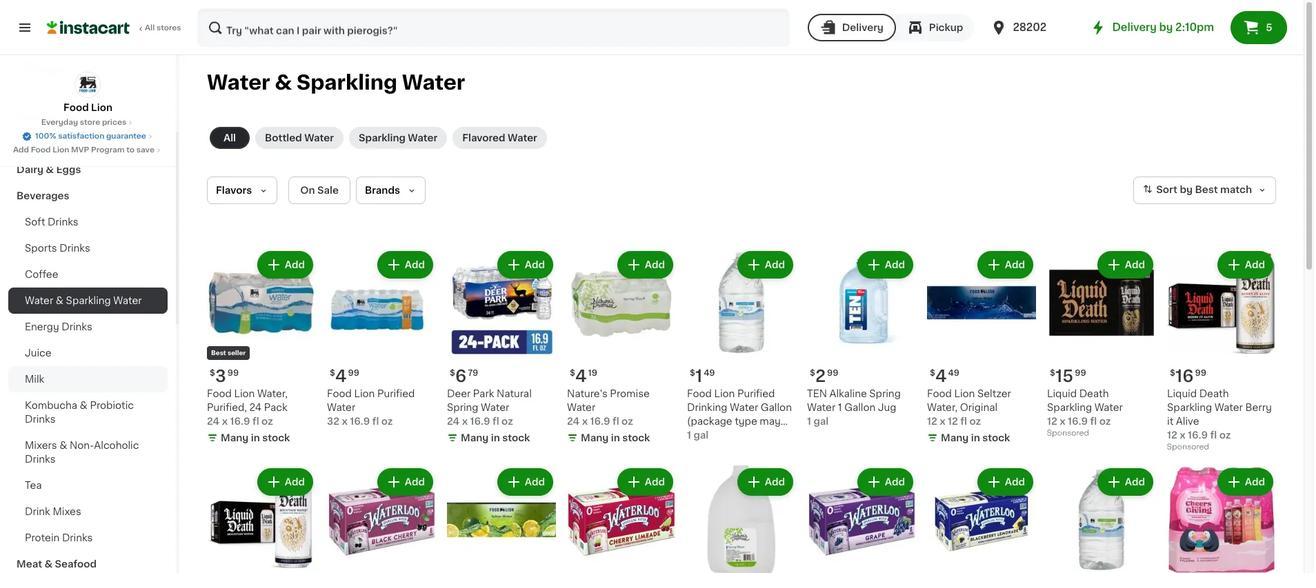 Task type: vqa. For each thing, say whether or not it's contained in the screenshot.
$4.39
no



Task type: locate. For each thing, give the bounding box(es) containing it.
satisfaction
[[58, 132, 104, 140]]

0 horizontal spatial spring
[[447, 403, 479, 413]]

by inside delivery by 2:10pm link
[[1160, 22, 1173, 32]]

liquid down 15
[[1048, 389, 1077, 399]]

sports drinks link
[[8, 235, 168, 262]]

$ inside the $ 3 99
[[210, 369, 215, 377]]

& inside kombucha & probiotic drinks
[[80, 401, 88, 411]]

drinks down water & sparkling water link
[[62, 322, 92, 332]]

49 inside $ 4 49
[[949, 369, 960, 377]]

food down the $ 4 99
[[327, 389, 352, 399]]

produce
[[17, 139, 59, 148]]

fl inside liquid death sparkling water berry it alive 12 x 16.9 fl oz
[[1211, 431, 1217, 440]]

x down 15
[[1060, 417, 1066, 426]]

2 stock from the left
[[502, 433, 530, 443]]

purified left deer
[[377, 389, 415, 399]]

5 99 from the left
[[1195, 369, 1207, 377]]

2 49 from the left
[[949, 369, 960, 377]]

x down deer
[[462, 417, 468, 426]]

3 many from the left
[[581, 433, 609, 443]]

water, inside the food lion water, purified, 24 pack 24 x 16.9 fl oz
[[257, 389, 288, 399]]

many for $ 6 79
[[461, 433, 489, 443]]

16.9 down "park"
[[470, 417, 490, 426]]

49 inside $ 1 49
[[704, 369, 715, 377]]

0 vertical spatial spring
[[870, 389, 901, 399]]

deer
[[447, 389, 471, 399]]

by inside best match sort by field
[[1180, 185, 1193, 195]]

16.9 inside the food lion water, purified, 24 pack 24 x 16.9 fl oz
[[230, 417, 250, 426]]

in down deer park natural spring water 24 x 16.9 fl oz in the left of the page
[[491, 433, 500, 443]]

many in stock down deer park natural spring water 24 x 16.9 fl oz in the left of the page
[[461, 433, 530, 443]]

in for $ 4 19
[[611, 433, 620, 443]]

meat
[[17, 560, 42, 569]]

death for 16
[[1200, 389, 1229, 399]]

6 $ from the left
[[810, 369, 816, 377]]

best inside product group
[[211, 350, 226, 356]]

0 horizontal spatial liquid
[[1048, 389, 1077, 399]]

food inside the food lion water, purified, 24 pack 24 x 16.9 fl oz
[[207, 389, 232, 399]]

many in stock for $ 4 19
[[581, 433, 650, 443]]

& up energy drinks
[[56, 296, 64, 306]]

tea
[[25, 481, 42, 491]]

water
[[207, 72, 270, 92], [402, 72, 465, 92], [304, 133, 334, 143], [408, 133, 438, 143], [508, 133, 537, 143], [25, 296, 53, 306], [113, 296, 142, 306], [327, 403, 356, 413], [481, 403, 509, 413], [567, 403, 596, 413], [730, 403, 759, 413], [807, 403, 836, 413], [1095, 403, 1123, 413], [1215, 403, 1243, 413]]

lion left mvp
[[53, 146, 69, 154]]

in down original
[[971, 433, 980, 443]]

lion up store
[[91, 103, 112, 112]]

4 up food lion seltzer water, original 12 x 12 fl oz
[[936, 368, 947, 384]]

many down deer park natural spring water 24 x 16.9 fl oz in the left of the page
[[461, 433, 489, 443]]

lion up drinking
[[715, 389, 735, 399]]

12 inside liquid death sparkling water 12 x 16.9 fl oz
[[1048, 417, 1058, 426]]

drinks for energy drinks
[[62, 322, 92, 332]]

2 in from the left
[[491, 433, 500, 443]]

2 $ from the left
[[330, 369, 335, 377]]

0 horizontal spatial delivery
[[842, 23, 884, 32]]

food up 'purified,'
[[207, 389, 232, 399]]

flavored water link
[[453, 127, 547, 149]]

& for the dairy & eggs link
[[46, 165, 54, 175]]

death inside liquid death sparkling water berry it alive 12 x 16.9 fl oz
[[1200, 389, 1229, 399]]

lists link
[[8, 55, 168, 82]]

fl inside deer park natural spring water 24 x 16.9 fl oz
[[493, 417, 499, 426]]

oz inside the food lion water, purified, 24 pack 24 x 16.9 fl oz
[[262, 417, 273, 426]]

1 vertical spatial water,
[[927, 403, 958, 413]]

99 for 15
[[1075, 369, 1087, 377]]

delivery by 2:10pm link
[[1091, 19, 1215, 36]]

Best match Sort by field
[[1134, 177, 1277, 204]]

all inside 'link'
[[145, 24, 155, 32]]

1 down alkaline
[[838, 403, 842, 413]]

flavored
[[462, 133, 506, 143]]

sports drinks
[[25, 244, 90, 253]]

death down $ 16 99
[[1200, 389, 1229, 399]]

49
[[704, 369, 715, 377], [949, 369, 960, 377]]

16.9 inside deer park natural spring water 24 x 16.9 fl oz
[[470, 417, 490, 426]]

1
[[696, 368, 703, 384], [838, 403, 842, 413], [807, 417, 812, 426], [687, 431, 691, 440]]

99 inside the $ 4 99
[[348, 369, 360, 377]]

fl
[[253, 417, 259, 426], [372, 417, 379, 426], [493, 417, 499, 426], [613, 417, 619, 426], [961, 417, 968, 426], [1091, 417, 1097, 426], [1211, 431, 1217, 440]]

liquid inside liquid death sparkling water 12 x 16.9 fl oz
[[1048, 389, 1077, 399]]

product group containing 1
[[687, 248, 796, 442]]

best inside field
[[1195, 185, 1218, 195]]

0 horizontal spatial water,
[[257, 389, 288, 399]]

99 right the 3
[[227, 369, 239, 377]]

49 up food lion seltzer water, original 12 x 12 fl oz
[[949, 369, 960, 377]]

lion up 'purified,'
[[234, 389, 255, 399]]

$ inside the $ 6 79
[[450, 369, 455, 377]]

4 for $ 4 19
[[575, 368, 587, 384]]

fl inside nature's promise water 24 x 16.9 fl oz
[[613, 417, 619, 426]]

1 vertical spatial gal
[[694, 431, 709, 440]]

$ inside $ 4 19
[[570, 369, 575, 377]]

4 in from the left
[[971, 433, 980, 443]]

x inside liquid death sparkling water berry it alive 12 x 16.9 fl oz
[[1180, 431, 1186, 440]]

water inside nature's promise water 24 x 16.9 fl oz
[[567, 403, 596, 413]]

1 vertical spatial all
[[224, 133, 236, 143]]

purified
[[377, 389, 415, 399], [738, 389, 775, 399]]

stock
[[262, 433, 290, 443], [502, 433, 530, 443], [623, 433, 650, 443], [983, 433, 1011, 443]]

many in stock for $ 3 99
[[221, 433, 290, 443]]

$ up drinking
[[690, 369, 696, 377]]

lion down the $ 4 99
[[354, 389, 375, 399]]

3 many in stock from the left
[[581, 433, 650, 443]]

lion for food lion
[[91, 103, 112, 112]]

$ 15 99
[[1050, 368, 1087, 384]]

1 horizontal spatial water & sparkling water
[[207, 72, 465, 92]]

12 inside liquid death sparkling water berry it alive 12 x 16.9 fl oz
[[1168, 431, 1178, 440]]

food inside food lion seltzer water, original 12 x 12 fl oz
[[927, 389, 952, 399]]

produce link
[[8, 130, 168, 157]]

by right "sort"
[[1180, 185, 1193, 195]]

$ 4 99
[[330, 368, 360, 384]]

x inside the food lion water, purified, 24 pack 24 x 16.9 fl oz
[[222, 417, 228, 426]]

product group containing 2
[[807, 248, 916, 429]]

1 horizontal spatial 49
[[949, 369, 960, 377]]

$ up food lion seltzer water, original 12 x 12 fl oz
[[930, 369, 936, 377]]

many down food lion seltzer water, original 12 x 12 fl oz
[[941, 433, 969, 443]]

in for $ 3 99
[[251, 433, 260, 443]]

0 horizontal spatial purified
[[377, 389, 415, 399]]

2 gallon from the left
[[845, 403, 876, 413]]

1 liquid from the left
[[1048, 389, 1077, 399]]

all up flavors at top left
[[224, 133, 236, 143]]

1 horizontal spatial by
[[1180, 185, 1193, 195]]

meat & seafood
[[17, 560, 97, 569]]

99 right the 16
[[1195, 369, 1207, 377]]

many in stock down nature's promise water 24 x 16.9 fl oz
[[581, 433, 650, 443]]

food
[[63, 103, 89, 112], [31, 146, 51, 154], [207, 389, 232, 399], [327, 389, 352, 399], [687, 389, 712, 399], [927, 389, 952, 399]]

$ inside $ 2 99
[[810, 369, 816, 377]]

$ inside $ 4 49
[[930, 369, 936, 377]]

many down 'purified,'
[[221, 433, 249, 443]]

fl inside food lion seltzer water, original 12 x 12 fl oz
[[961, 417, 968, 426]]

1 stock from the left
[[262, 433, 290, 443]]

dairy
[[17, 165, 43, 175]]

many for $ 4 19
[[581, 433, 609, 443]]

spring
[[870, 389, 901, 399], [447, 403, 479, 413]]

100%
[[35, 132, 56, 140]]

$ inside the $ 4 99
[[330, 369, 335, 377]]

5 button
[[1231, 11, 1288, 44]]

liquid inside liquid death sparkling water berry it alive 12 x 16.9 fl oz
[[1168, 389, 1197, 399]]

1 horizontal spatial death
[[1200, 389, 1229, 399]]

8 $ from the left
[[1050, 369, 1056, 377]]

1 4 from the left
[[335, 368, 347, 384]]

liquid
[[1048, 389, 1077, 399], [1168, 389, 1197, 399]]

x right 32
[[342, 417, 348, 426]]

lion for food lion water, purified, 24 pack 24 x 16.9 fl oz
[[234, 389, 255, 399]]

5 $ from the left
[[690, 369, 696, 377]]

2 liquid from the left
[[1168, 389, 1197, 399]]

natural
[[497, 389, 532, 399]]

99 for 3
[[227, 369, 239, 377]]

7 $ from the left
[[930, 369, 936, 377]]

1 horizontal spatial spring
[[870, 389, 901, 399]]

& left the non-
[[60, 441, 67, 451]]

0 vertical spatial by
[[1160, 22, 1173, 32]]

food up everyday store prices
[[63, 103, 89, 112]]

water & sparkling water
[[207, 72, 465, 92], [25, 296, 142, 306]]

16.9 inside liquid death sparkling water 12 x 16.9 fl oz
[[1068, 417, 1088, 426]]

dairy & eggs
[[17, 165, 81, 175]]

16.9 down nature's
[[590, 417, 610, 426]]

brands
[[365, 186, 400, 195]]

$ up ten
[[810, 369, 816, 377]]

stock down "pack"
[[262, 433, 290, 443]]

2 many from the left
[[461, 433, 489, 443]]

4 up food lion purified water 32 x 16.9 fl oz
[[335, 368, 347, 384]]

1 $ from the left
[[210, 369, 215, 377]]

0 horizontal spatial all
[[145, 24, 155, 32]]

0 horizontal spatial sponsored badge image
[[1048, 430, 1089, 437]]

0 horizontal spatial by
[[1160, 22, 1173, 32]]

2 many in stock from the left
[[461, 433, 530, 443]]

stock down deer park natural spring water 24 x 16.9 fl oz in the left of the page
[[502, 433, 530, 443]]

drinks down mixers at the left
[[25, 455, 56, 464]]

9 $ from the left
[[1170, 369, 1176, 377]]

best
[[1195, 185, 1218, 195], [211, 350, 226, 356]]

& right meat
[[44, 560, 53, 569]]

water inside food lion purified water 32 x 16.9 fl oz
[[327, 403, 356, 413]]

all for all
[[224, 133, 236, 143]]

& up bottled
[[275, 72, 292, 92]]

many in stock for $ 6 79
[[461, 433, 530, 443]]

lion
[[91, 103, 112, 112], [53, 146, 69, 154], [234, 389, 255, 399], [354, 389, 375, 399], [715, 389, 735, 399], [955, 389, 975, 399]]

drinks up sports drinks
[[48, 217, 78, 227]]

99 inside $ 15 99
[[1075, 369, 1087, 377]]

2 horizontal spatial 4
[[936, 368, 947, 384]]

it
[[1168, 417, 1174, 426]]

16.9 down 'purified,'
[[230, 417, 250, 426]]

many down nature's promise water 24 x 16.9 fl oz
[[581, 433, 609, 443]]

0 vertical spatial water & sparkling water
[[207, 72, 465, 92]]

99 right '2'
[[827, 369, 839, 377]]

$ down best seller
[[210, 369, 215, 377]]

$ left 79
[[450, 369, 455, 377]]

4 $ from the left
[[570, 369, 575, 377]]

service type group
[[808, 14, 975, 41]]

purified inside food lion purified water 32 x 16.9 fl oz
[[377, 389, 415, 399]]

in down nature's promise water 24 x 16.9 fl oz
[[611, 433, 620, 443]]

2 4 from the left
[[575, 368, 587, 384]]

gallon inside food lion purified drinking water gallon (package type may vary)
[[761, 403, 792, 413]]

2 purified from the left
[[738, 389, 775, 399]]

all left stores
[[145, 24, 155, 32]]

1 horizontal spatial gal
[[814, 417, 829, 426]]

lion for food lion seltzer water, original 12 x 12 fl oz
[[955, 389, 975, 399]]

1 49 from the left
[[704, 369, 715, 377]]

drinks for soft drinks
[[48, 217, 78, 227]]

oz inside nature's promise water 24 x 16.9 fl oz
[[622, 417, 633, 426]]

food for food lion purified water 32 x 16.9 fl oz
[[327, 389, 352, 399]]

water & sparkling water up energy drinks link
[[25, 296, 142, 306]]

sparkling inside liquid death sparkling water berry it alive 12 x 16.9 fl oz
[[1168, 403, 1213, 413]]

0 horizontal spatial best
[[211, 350, 226, 356]]

0 horizontal spatial water & sparkling water
[[25, 296, 142, 306]]

1 horizontal spatial sponsored badge image
[[1168, 443, 1209, 451]]

1 horizontal spatial liquid
[[1168, 389, 1197, 399]]

1 horizontal spatial delivery
[[1113, 22, 1157, 32]]

1 in from the left
[[251, 433, 260, 443]]

water, inside food lion seltzer water, original 12 x 12 fl oz
[[927, 403, 958, 413]]

bottled water
[[265, 133, 334, 143]]

0 vertical spatial all
[[145, 24, 155, 32]]

1 horizontal spatial purified
[[738, 389, 775, 399]]

death inside liquid death sparkling water 12 x 16.9 fl oz
[[1080, 389, 1109, 399]]

99 up food lion purified water 32 x 16.9 fl oz
[[348, 369, 360, 377]]

guarantee
[[106, 132, 146, 140]]

1 death from the left
[[1080, 389, 1109, 399]]

1 horizontal spatial all
[[224, 133, 236, 143]]

1 gallon from the left
[[761, 403, 792, 413]]

gallon up may
[[761, 403, 792, 413]]

water & sparkling water up the bottled water link
[[207, 72, 465, 92]]

x down 'purified,'
[[222, 417, 228, 426]]

gal inside ten alkaline spring water 1 gallon jug 1 gal
[[814, 417, 829, 426]]

drinks up "seafood"
[[62, 533, 93, 543]]

$ 4 19
[[570, 368, 598, 384]]

type
[[735, 417, 758, 426]]

1 horizontal spatial 4
[[575, 368, 587, 384]]

0 horizontal spatial 49
[[704, 369, 715, 377]]

death down $ 15 99
[[1080, 389, 1109, 399]]

$ for $ 3 99
[[210, 369, 215, 377]]

1 horizontal spatial best
[[1195, 185, 1218, 195]]

None search field
[[197, 8, 790, 47]]

stock down original
[[983, 433, 1011, 443]]

sparkling
[[297, 72, 397, 92], [359, 133, 406, 143], [66, 296, 111, 306], [1048, 403, 1092, 413], [1168, 403, 1213, 413]]

stock for $ 4 49
[[983, 433, 1011, 443]]

3 stock from the left
[[623, 433, 650, 443]]

16.9 down alive
[[1188, 431, 1208, 440]]

& inside mixers & non-alcoholic drinks
[[60, 441, 67, 451]]

99 inside $ 16 99
[[1195, 369, 1207, 377]]

1 purified from the left
[[377, 389, 415, 399]]

x down $ 4 49
[[940, 417, 946, 426]]

food lion purified drinking water gallon (package type may vary)
[[687, 389, 792, 440]]

$ 2 99
[[810, 368, 839, 384]]

purified inside food lion purified drinking water gallon (package type may vary)
[[738, 389, 775, 399]]

2:10pm
[[1176, 22, 1215, 32]]

$ inside $ 16 99
[[1170, 369, 1176, 377]]

99 inside the $ 3 99
[[227, 369, 239, 377]]

gal down (package
[[694, 431, 709, 440]]

0 vertical spatial best
[[1195, 185, 1218, 195]]

1 vertical spatial spring
[[447, 403, 479, 413]]

lion for food lion purified drinking water gallon (package type may vary)
[[715, 389, 735, 399]]

28202
[[1013, 22, 1047, 32]]

$ up 32
[[330, 369, 335, 377]]

seltzer
[[978, 389, 1011, 399]]

purified up 'type'
[[738, 389, 775, 399]]

0 horizontal spatial gallon
[[761, 403, 792, 413]]

save
[[136, 146, 155, 154]]

x down nature's
[[582, 417, 588, 426]]

2
[[816, 368, 826, 384]]

sponsored badge image for 16
[[1168, 443, 1209, 451]]

16.9 right 32
[[350, 417, 370, 426]]

gallon down alkaline
[[845, 403, 876, 413]]

in down the food lion water, purified, 24 pack 24 x 16.9 fl oz
[[251, 433, 260, 443]]

by for sort
[[1180, 185, 1193, 195]]

sponsored badge image down liquid death sparkling water 12 x 16.9 fl oz
[[1048, 430, 1089, 437]]

death
[[1080, 389, 1109, 399], [1200, 389, 1229, 399]]

49 up drinking
[[704, 369, 715, 377]]

1 horizontal spatial gallon
[[845, 403, 876, 413]]

$ left 19
[[570, 369, 575, 377]]

protein drinks link
[[8, 525, 168, 551]]

stock for $ 3 99
[[262, 433, 290, 443]]

1 99 from the left
[[227, 369, 239, 377]]

24 down deer
[[447, 417, 460, 426]]

x inside deer park natural spring water 24 x 16.9 fl oz
[[462, 417, 468, 426]]

food lion water, purified, 24 pack 24 x 16.9 fl oz
[[207, 389, 288, 426]]

$ inside $ 1 49
[[690, 369, 696, 377]]

food inside food lion purified water 32 x 16.9 fl oz
[[327, 389, 352, 399]]

water, down $ 4 49
[[927, 403, 958, 413]]

soft
[[25, 217, 45, 227]]

gallon inside ten alkaline spring water 1 gallon jug 1 gal
[[845, 403, 876, 413]]

product group containing 15
[[1048, 248, 1157, 441]]

x down alive
[[1180, 431, 1186, 440]]

3 99 from the left
[[827, 369, 839, 377]]

2 99 from the left
[[348, 369, 360, 377]]

$ 3 99
[[210, 368, 239, 384]]

alive
[[1176, 417, 1200, 426]]

3 4 from the left
[[936, 368, 947, 384]]

water inside food lion purified drinking water gallon (package type may vary)
[[730, 403, 759, 413]]

& left eggs
[[46, 165, 54, 175]]

food inside food lion link
[[63, 103, 89, 112]]

add food lion mvp program to save
[[13, 146, 155, 154]]

lion inside food lion purified water 32 x 16.9 fl oz
[[354, 389, 375, 399]]

1 vertical spatial by
[[1180, 185, 1193, 195]]

liquid for 16
[[1168, 389, 1197, 399]]

lion inside the food lion water, purified, 24 pack 24 x 16.9 fl oz
[[234, 389, 255, 399]]

best left "match"
[[1195, 185, 1218, 195]]

4 many in stock from the left
[[941, 433, 1011, 443]]

0 horizontal spatial gal
[[694, 431, 709, 440]]

fl inside liquid death sparkling water 12 x 16.9 fl oz
[[1091, 417, 1097, 426]]

soft drinks link
[[8, 209, 168, 235]]

stock down nature's promise water 24 x 16.9 fl oz
[[623, 433, 650, 443]]

flavored water
[[462, 133, 537, 143]]

spring up jug
[[870, 389, 901, 399]]

1 vertical spatial water & sparkling water
[[25, 296, 142, 306]]

many in stock for $ 4 49
[[941, 433, 1011, 443]]

food up drinking
[[687, 389, 712, 399]]

$ up it
[[1170, 369, 1176, 377]]

drinks down the soft drinks link
[[60, 244, 90, 253]]

99 for 2
[[827, 369, 839, 377]]

many in stock down the food lion water, purified, 24 pack 24 x 16.9 fl oz
[[221, 433, 290, 443]]

4 many from the left
[[941, 433, 969, 443]]

dairy & eggs link
[[8, 157, 168, 183]]

deer park natural spring water 24 x 16.9 fl oz
[[447, 389, 532, 426]]

sponsored badge image down alive
[[1168, 443, 1209, 451]]

1 vertical spatial sponsored badge image
[[1168, 443, 1209, 451]]

lion inside food lion seltzer water, original 12 x 12 fl oz
[[955, 389, 975, 399]]

water, up "pack"
[[257, 389, 288, 399]]

food down $ 4 49
[[927, 389, 952, 399]]

1 many in stock from the left
[[221, 433, 290, 443]]

drinks inside mixers & non-alcoholic drinks
[[25, 455, 56, 464]]

99 inside $ 2 99
[[827, 369, 839, 377]]

mixers & non-alcoholic drinks
[[25, 441, 139, 464]]

pack
[[264, 403, 288, 413]]

gal down ten
[[814, 417, 829, 426]]

1 horizontal spatial water,
[[927, 403, 958, 413]]

sort by
[[1157, 185, 1193, 195]]

0 vertical spatial sponsored badge image
[[1048, 430, 1089, 437]]

drinks down kombucha
[[25, 415, 56, 424]]

food inside food lion purified drinking water gallon (package type may vary)
[[687, 389, 712, 399]]

add button
[[259, 253, 312, 277], [379, 253, 432, 277], [499, 253, 552, 277], [619, 253, 672, 277], [739, 253, 792, 277], [859, 253, 912, 277], [979, 253, 1032, 277], [1099, 253, 1152, 277], [1219, 253, 1272, 277], [259, 470, 312, 495], [379, 470, 432, 495], [499, 470, 552, 495], [619, 470, 672, 495], [739, 470, 792, 495], [859, 470, 912, 495], [979, 470, 1032, 495], [1099, 470, 1152, 495], [1219, 470, 1272, 495]]

4 99 from the left
[[1075, 369, 1087, 377]]

liquid down the 16
[[1168, 389, 1197, 399]]

4 left 19
[[575, 368, 587, 384]]

$ for $ 4 19
[[570, 369, 575, 377]]

nature's promise water 24 x 16.9 fl oz
[[567, 389, 650, 426]]

24 inside nature's promise water 24 x 16.9 fl oz
[[567, 417, 580, 426]]

lion up original
[[955, 389, 975, 399]]

& down milk link
[[80, 401, 88, 411]]

24 down nature's
[[567, 417, 580, 426]]

gallon for spring
[[845, 403, 876, 413]]

x inside food lion seltzer water, original 12 x 12 fl oz
[[940, 417, 946, 426]]

delivery inside button
[[842, 23, 884, 32]]

many in stock down original
[[941, 433, 1011, 443]]

1 vertical spatial best
[[211, 350, 226, 356]]

16.9 down $ 15 99
[[1068, 417, 1088, 426]]

2 death from the left
[[1200, 389, 1229, 399]]

sponsored badge image
[[1048, 430, 1089, 437], [1168, 443, 1209, 451]]

0 horizontal spatial death
[[1080, 389, 1109, 399]]

best left seller
[[211, 350, 226, 356]]

4 for $ 4 49
[[936, 368, 947, 384]]

4 stock from the left
[[983, 433, 1011, 443]]

$ inside $ 15 99
[[1050, 369, 1056, 377]]

99 right 15
[[1075, 369, 1087, 377]]

3 $ from the left
[[450, 369, 455, 377]]

add food lion mvp program to save link
[[13, 145, 163, 156]]

all for all stores
[[145, 24, 155, 32]]

stock for $ 4 19
[[623, 433, 650, 443]]

food for food lion water, purified, 24 pack 24 x 16.9 fl oz
[[207, 389, 232, 399]]

3 in from the left
[[611, 433, 620, 443]]

0 vertical spatial gal
[[814, 417, 829, 426]]

1 many from the left
[[221, 433, 249, 443]]

lion inside food lion purified drinking water gallon (package type may vary)
[[715, 389, 735, 399]]

oz inside deer park natural spring water 24 x 16.9 fl oz
[[502, 417, 513, 426]]

49 for 4
[[949, 369, 960, 377]]

product group
[[207, 248, 316, 448], [327, 248, 436, 429], [447, 248, 556, 448], [567, 248, 676, 448], [687, 248, 796, 442], [807, 248, 916, 429], [927, 248, 1036, 448], [1048, 248, 1157, 441], [1168, 248, 1277, 455], [207, 466, 316, 573], [327, 466, 436, 573], [447, 466, 556, 573], [567, 466, 676, 573], [687, 466, 796, 573], [807, 466, 916, 573], [927, 466, 1036, 573], [1048, 466, 1157, 573], [1168, 466, 1277, 573]]

0 vertical spatial water,
[[257, 389, 288, 399]]

0 horizontal spatial 4
[[335, 368, 347, 384]]



Task type: describe. For each thing, give the bounding box(es) containing it.
16.9 inside nature's promise water 24 x 16.9 fl oz
[[590, 417, 610, 426]]

prices
[[102, 119, 126, 126]]

protein
[[25, 533, 60, 543]]

by for delivery
[[1160, 22, 1173, 32]]

delivery for delivery
[[842, 23, 884, 32]]

may
[[760, 417, 781, 426]]

purified,
[[207, 403, 247, 413]]

drinks for protein drinks
[[62, 533, 93, 543]]

to
[[126, 146, 135, 154]]

death for 15
[[1080, 389, 1109, 399]]

100% satisfaction guarantee button
[[21, 128, 154, 142]]

sparkling water link
[[349, 127, 447, 149]]

1 down ten
[[807, 417, 812, 426]]

water inside liquid death sparkling water 12 x 16.9 fl oz
[[1095, 403, 1123, 413]]

best for best match
[[1195, 185, 1218, 195]]

oz inside liquid death sparkling water 12 x 16.9 fl oz
[[1100, 417, 1111, 426]]

sale
[[317, 186, 339, 195]]

24 down 'purified,'
[[207, 417, 220, 426]]

food for food lion
[[63, 103, 89, 112]]

water inside liquid death sparkling water berry it alive 12 x 16.9 fl oz
[[1215, 403, 1243, 413]]

berry
[[1246, 403, 1272, 413]]

juice link
[[8, 340, 168, 366]]

on sale
[[300, 186, 339, 195]]

food lion logo image
[[75, 72, 101, 98]]

product group containing 16
[[1168, 248, 1277, 455]]

water inside ten alkaline spring water 1 gallon jug 1 gal
[[807, 403, 836, 413]]

24 inside deer park natural spring water 24 x 16.9 fl oz
[[447, 417, 460, 426]]

food for food lion seltzer water, original 12 x 12 fl oz
[[927, 389, 952, 399]]

gallon for purified
[[761, 403, 792, 413]]

recipes
[[17, 112, 57, 122]]

drinks inside kombucha & probiotic drinks
[[25, 415, 56, 424]]

instacart logo image
[[47, 19, 130, 36]]

everyday
[[41, 119, 78, 126]]

kombucha & probiotic drinks link
[[8, 393, 168, 433]]

x inside nature's promise water 24 x 16.9 fl oz
[[582, 417, 588, 426]]

ten
[[807, 389, 827, 399]]

(package
[[687, 417, 733, 426]]

bottled water link
[[255, 127, 344, 149]]

best for best seller
[[211, 350, 226, 356]]

$ for $ 16 99
[[1170, 369, 1176, 377]]

fl inside the food lion water, purified, 24 pack 24 x 16.9 fl oz
[[253, 417, 259, 426]]

nature's
[[567, 389, 608, 399]]

water inside deer park natural spring water 24 x 16.9 fl oz
[[481, 403, 509, 413]]

spring inside deer park natural spring water 24 x 16.9 fl oz
[[447, 403, 479, 413]]

99 for 16
[[1195, 369, 1207, 377]]

1 down (package
[[687, 431, 691, 440]]

in for $ 6 79
[[491, 433, 500, 443]]

all link
[[210, 127, 250, 149]]

flavors
[[216, 186, 252, 195]]

program
[[91, 146, 125, 154]]

$ for $ 2 99
[[810, 369, 816, 377]]

in for $ 4 49
[[971, 433, 980, 443]]

sports
[[25, 244, 57, 253]]

park
[[473, 389, 494, 399]]

drink mixes link
[[8, 499, 168, 525]]

purified for may
[[738, 389, 775, 399]]

$ for $ 6 79
[[450, 369, 455, 377]]

match
[[1221, 185, 1252, 195]]

& for the meat & seafood link at the bottom of page
[[44, 560, 53, 569]]

lists
[[39, 63, 62, 73]]

delivery for delivery by 2:10pm
[[1113, 22, 1157, 32]]

$ 6 79
[[450, 368, 478, 384]]

food lion seltzer water, original 12 x 12 fl oz
[[927, 389, 1011, 426]]

milk
[[25, 375, 44, 384]]

product group containing 3
[[207, 248, 316, 448]]

& for "kombucha & probiotic drinks" link
[[80, 401, 88, 411]]

delivery by 2:10pm
[[1113, 22, 1215, 32]]

6
[[455, 368, 467, 384]]

energy
[[25, 322, 59, 332]]

16.9 inside food lion purified water 32 x 16.9 fl oz
[[350, 417, 370, 426]]

food lion
[[63, 103, 112, 112]]

alkaline
[[830, 389, 867, 399]]

49 for 1
[[704, 369, 715, 377]]

oz inside food lion purified water 32 x 16.9 fl oz
[[381, 417, 393, 426]]

food inside add food lion mvp program to save link
[[31, 146, 51, 154]]

drinks for sports drinks
[[60, 244, 90, 253]]

& for mixers & non-alcoholic drinks link
[[60, 441, 67, 451]]

$ for $ 4 99
[[330, 369, 335, 377]]

stock for $ 6 79
[[502, 433, 530, 443]]

beverages link
[[8, 183, 168, 209]]

liquid death sparkling water 12 x 16.9 fl oz
[[1048, 389, 1123, 426]]

everyday store prices link
[[41, 117, 135, 128]]

milk link
[[8, 366, 168, 393]]

4 for $ 4 99
[[335, 368, 347, 384]]

mixes
[[53, 507, 81, 517]]

liquid for 15
[[1048, 389, 1077, 399]]

seafood
[[55, 560, 97, 569]]

Search field
[[199, 10, 789, 46]]

oz inside food lion seltzer water, original 12 x 12 fl oz
[[970, 417, 981, 426]]

store
[[80, 119, 100, 126]]

$ 4 49
[[930, 368, 960, 384]]

many for $ 4 49
[[941, 433, 969, 443]]

mvp
[[71, 146, 89, 154]]

energy drinks link
[[8, 314, 168, 340]]

non-
[[70, 441, 94, 451]]

food lion purified water 32 x 16.9 fl oz
[[327, 389, 415, 426]]

coffee link
[[8, 262, 168, 288]]

32
[[327, 417, 339, 426]]

drink
[[25, 507, 50, 517]]

best match
[[1195, 185, 1252, 195]]

100% satisfaction guarantee
[[35, 132, 146, 140]]

coffee
[[25, 270, 58, 279]]

protein drinks
[[25, 533, 93, 543]]

1 up drinking
[[696, 368, 703, 384]]

bottled
[[265, 133, 302, 143]]

sponsored badge image for 15
[[1048, 430, 1089, 437]]

sparkling inside liquid death sparkling water 12 x 16.9 fl oz
[[1048, 403, 1092, 413]]

soft drinks
[[25, 217, 78, 227]]

everyday store prices
[[41, 119, 126, 126]]

16.9 inside liquid death sparkling water berry it alive 12 x 16.9 fl oz
[[1188, 431, 1208, 440]]

drinking
[[687, 403, 728, 413]]

ten alkaline spring water 1 gallon jug 1 gal
[[807, 389, 901, 426]]

$ for $ 1 49
[[690, 369, 696, 377]]

delivery button
[[808, 14, 896, 41]]

mixers & non-alcoholic drinks link
[[8, 433, 168, 473]]

$ for $ 4 49
[[930, 369, 936, 377]]

many for $ 3 99
[[221, 433, 249, 443]]

food for food lion purified drinking water gallon (package type may vary)
[[687, 389, 712, 399]]

original
[[960, 403, 998, 413]]

24 left "pack"
[[250, 403, 262, 413]]

juice
[[25, 348, 51, 358]]

pickup
[[929, 23, 964, 32]]

& for water & sparkling water link
[[56, 296, 64, 306]]

16
[[1176, 368, 1194, 384]]

jug
[[878, 403, 897, 413]]

1 gal
[[687, 431, 709, 440]]

recipes link
[[8, 104, 168, 130]]

x inside liquid death sparkling water 12 x 16.9 fl oz
[[1060, 417, 1066, 426]]

oz inside liquid death sparkling water berry it alive 12 x 16.9 fl oz
[[1220, 431, 1231, 440]]

flavors button
[[207, 177, 278, 204]]

fl inside food lion purified water 32 x 16.9 fl oz
[[372, 417, 379, 426]]

kombucha & probiotic drinks
[[25, 401, 134, 424]]

99 for 4
[[348, 369, 360, 377]]

product group containing 6
[[447, 248, 556, 448]]

seller
[[228, 350, 246, 356]]

mixers
[[25, 441, 57, 451]]

purified for oz
[[377, 389, 415, 399]]

28202 button
[[991, 8, 1074, 47]]

spring inside ten alkaline spring water 1 gallon jug 1 gal
[[870, 389, 901, 399]]

food lion link
[[63, 72, 112, 115]]

15
[[1056, 368, 1074, 384]]

x inside food lion purified water 32 x 16.9 fl oz
[[342, 417, 348, 426]]

$ 1 49
[[690, 368, 715, 384]]

beverages
[[17, 191, 69, 201]]

tea link
[[8, 473, 168, 499]]

lion for food lion purified water 32 x 16.9 fl oz
[[354, 389, 375, 399]]

$ for $ 15 99
[[1050, 369, 1056, 377]]



